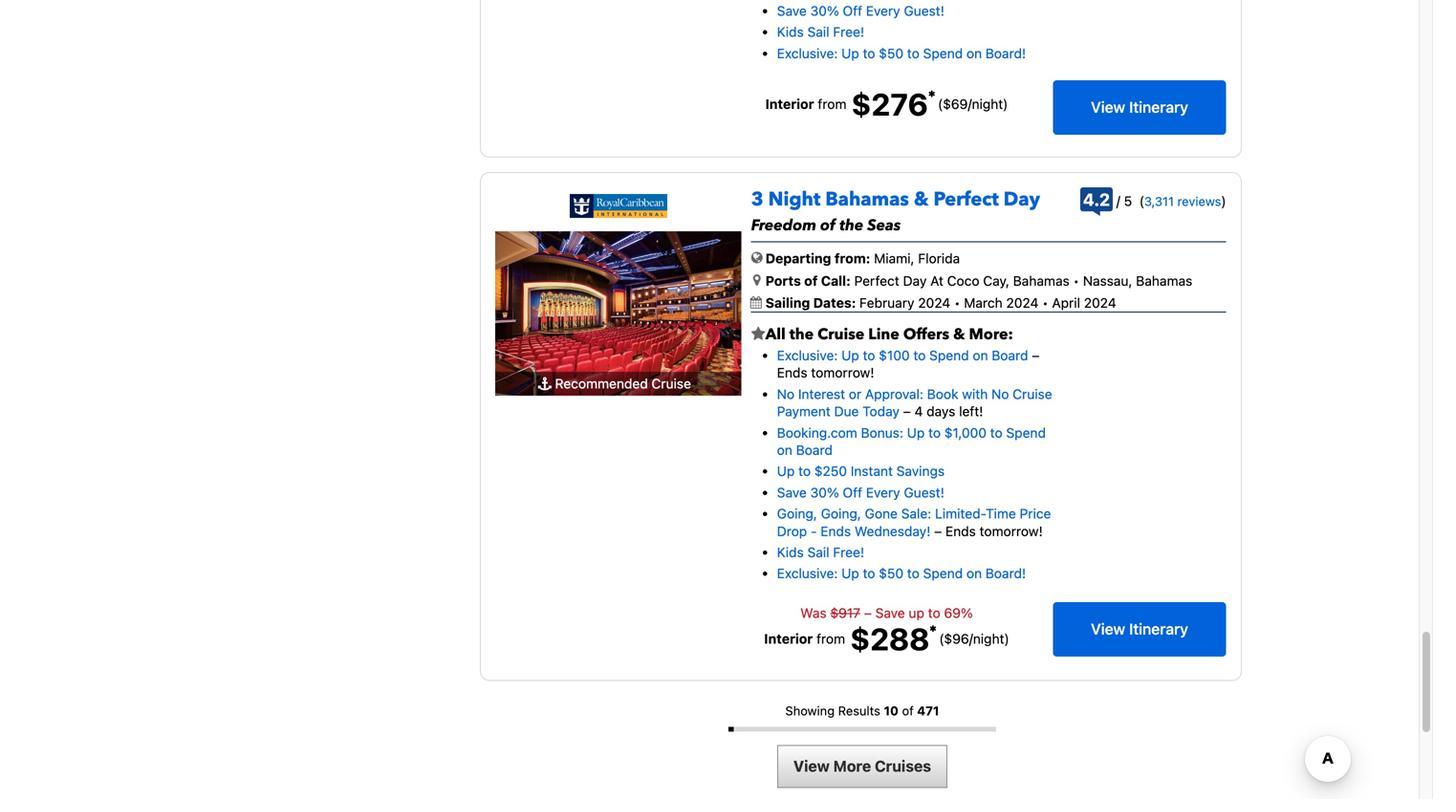 Task type: describe. For each thing, give the bounding box(es) containing it.
no interest or approval: book with no cruise payment due today link
[[777, 386, 1053, 419]]

drop
[[777, 523, 807, 539]]

line
[[869, 324, 900, 345]]

ends inside going, going, gone sale: limited-time price drop - ends wednesday!
[[821, 523, 851, 539]]

1 horizontal spatial cruise
[[818, 324, 865, 345]]

$917
[[831, 605, 861, 621]]

the inside 3 night bahamas & perfect day freedom of the seas
[[840, 215, 864, 236]]

left!
[[959, 404, 984, 419]]

night) for $276
[[972, 96, 1008, 112]]

ports of call:
[[766, 273, 851, 289]]

every inside save 30% off every guest! kids sail free! exclusive: up to $50 to spend on board!
[[866, 3, 901, 19]]

itinerary for 1st view itinerary link from the bottom
[[1130, 620, 1189, 638]]

bahamas inside 3 night bahamas & perfect day freedom of the seas
[[826, 186, 909, 213]]

approval:
[[865, 386, 924, 402]]

($96 / night)
[[939, 631, 1010, 647]]

booking.com bonus: up to $1,000 to spend on board link
[[777, 425, 1046, 458]]

interior from $276
[[766, 86, 929, 122]]

1 horizontal spatial bahamas
[[1013, 273, 1070, 289]]

march
[[964, 295, 1003, 311]]

2 horizontal spatial bahamas
[[1136, 273, 1193, 289]]

& inside 3 night bahamas & perfect day freedom of the seas
[[914, 186, 929, 213]]

4.2 / 5 ( 3,311 reviews )
[[1083, 189, 1227, 210]]

or
[[849, 386, 862, 402]]

more:
[[969, 324, 1014, 345]]

perfect day at coco cay, bahamas • nassau, bahamas
[[855, 273, 1193, 289]]

guest! inside booking.com bonus: up to $1,000 to spend on board up to $250 instant savings save 30% off every guest!
[[904, 485, 945, 501]]

2 kids sail free! link from the top
[[777, 545, 865, 560]]

2 horizontal spatial of
[[902, 704, 914, 718]]

3
[[751, 186, 764, 213]]

on inside booking.com bonus: up to $1,000 to spend on board up to $250 instant savings save 30% off every guest!
[[777, 442, 793, 458]]

results
[[838, 704, 881, 718]]

1 exclusive: up to $50 to spend on board! link from the top
[[777, 45, 1026, 61]]

interior for $276
[[766, 96, 814, 112]]

due
[[835, 404, 859, 419]]

interior for $288
[[764, 631, 813, 647]]

board inside booking.com bonus: up to $1,000 to spend on board up to $250 instant savings save 30% off every guest!
[[796, 442, 833, 458]]

up inside save 30% off every guest! kids sail free! exclusive: up to $50 to spend on board!
[[842, 45, 860, 61]]

of inside 3 night bahamas & perfect day freedom of the seas
[[821, 215, 836, 236]]

asterisk image
[[930, 625, 937, 633]]

$288
[[850, 621, 930, 657]]

10
[[884, 704, 899, 718]]

471
[[917, 704, 940, 718]]

spend inside booking.com bonus: up to $1,000 to spend on board up to $250 instant savings save 30% off every guest!
[[1007, 425, 1046, 441]]

ports
[[766, 273, 801, 289]]

2 going, from the left
[[821, 506, 861, 522]]

today
[[863, 404, 900, 419]]

1 horizontal spatial &
[[954, 324, 965, 345]]

spend inside save 30% off every guest! kids sail free! exclusive: up to $50 to spend on board!
[[923, 45, 963, 61]]

departing from: miami, florida
[[766, 251, 960, 266]]

showing results 10 of 471
[[786, 704, 940, 718]]

)
[[1222, 193, 1227, 209]]

dates:
[[814, 295, 856, 311]]

february
[[860, 295, 915, 311]]

sale:
[[902, 506, 932, 522]]

30% inside save 30% off every guest! kids sail free! exclusive: up to $50 to spend on board!
[[811, 3, 839, 19]]

view for first view itinerary link from the top
[[1091, 98, 1126, 116]]

reviews
[[1178, 194, 1222, 208]]

on down more: in the top right of the page
[[973, 348, 988, 363]]

up down 4
[[907, 425, 925, 441]]

view for view more cruises 'link'
[[794, 757, 830, 776]]

save 30% off every guest! kids sail free! exclusive: up to $50 to spend on board!
[[777, 3, 1026, 61]]

bonus:
[[861, 425, 904, 441]]

69%
[[944, 605, 973, 621]]

1 going, from the left
[[777, 506, 818, 522]]

ends for exclusive:
[[777, 365, 808, 381]]

sail inside save 30% off every guest! kids sail free! exclusive: up to $50 to spend on board!
[[808, 24, 830, 40]]

departing
[[766, 251, 832, 266]]

3 2024 from the left
[[1084, 295, 1117, 311]]

-
[[811, 523, 817, 539]]

board! inside kids sail free! exclusive: up to $50 to spend on board!
[[986, 566, 1026, 582]]

kids inside save 30% off every guest! kids sail free! exclusive: up to $50 to spend on board!
[[777, 24, 804, 40]]

wednesday!
[[855, 523, 931, 539]]

4
[[915, 404, 923, 419]]

– for time
[[935, 523, 942, 539]]

free! inside save 30% off every guest! kids sail free! exclusive: up to $50 to spend on board!
[[833, 24, 865, 40]]

every inside booking.com bonus: up to $1,000 to spend on board up to $250 instant savings save 30% off every guest!
[[866, 485, 901, 501]]

view more cruises
[[794, 757, 932, 776]]

showing
[[786, 704, 835, 718]]

with
[[962, 386, 988, 402]]

book
[[927, 386, 959, 402]]

freedom
[[751, 215, 817, 236]]

$100
[[879, 348, 910, 363]]

($96
[[939, 631, 969, 647]]

recommended
[[555, 376, 648, 392]]

30% inside booking.com bonus: up to $1,000 to spend on board up to $250 instant savings save 30% off every guest!
[[811, 485, 839, 501]]

0 vertical spatial board
[[992, 348, 1029, 363]]

$276
[[852, 86, 929, 122]]

all
[[766, 324, 786, 345]]

view more cruises link
[[777, 745, 948, 788]]

itinerary for first view itinerary link from the top
[[1130, 98, 1189, 116]]

at
[[931, 273, 944, 289]]

save inside booking.com bonus: up to $1,000 to spend on board up to $250 instant savings save 30% off every guest!
[[777, 485, 807, 501]]

miami,
[[874, 251, 915, 266]]

more
[[834, 757, 871, 776]]

map marker image
[[753, 273, 761, 287]]

up up or
[[842, 348, 860, 363]]

1 vertical spatial day
[[903, 273, 927, 289]]

– ends tomorrow! for limited-
[[931, 523, 1043, 539]]

1 save 30% off every guest! link from the top
[[777, 3, 945, 19]]

sailing
[[766, 295, 810, 311]]

on inside save 30% off every guest! kids sail free! exclusive: up to $50 to spend on board!
[[967, 45, 982, 61]]

all the cruise line offers & more:
[[766, 324, 1014, 345]]

5
[[1124, 193, 1132, 209]]

payment
[[777, 404, 831, 419]]

up
[[909, 605, 925, 621]]

($69
[[938, 96, 968, 112]]

limited-
[[935, 506, 986, 522]]

tomorrow! for limited-
[[980, 523, 1043, 539]]

exclusive: inside kids sail free! exclusive: up to $50 to spend on board!
[[777, 566, 838, 582]]

– ends tomorrow! for to
[[777, 348, 1040, 381]]

$250
[[815, 464, 847, 479]]

– 4 days left!
[[900, 404, 984, 419]]

exclusive: up to $100 to spend on board
[[777, 348, 1029, 363]]

0 horizontal spatial •
[[954, 295, 961, 311]]

going, going, gone sale: limited-time price drop - ends wednesday! link
[[777, 506, 1051, 539]]

no interest or approval: book with no cruise payment due today
[[777, 386, 1053, 419]]

april
[[1052, 295, 1081, 311]]

instant
[[851, 464, 893, 479]]

price
[[1020, 506, 1051, 522]]

exclusive: up to $100 to spend on board link
[[777, 348, 1029, 363]]

days
[[927, 404, 956, 419]]

2 view itinerary from the top
[[1091, 620, 1189, 638]]

night
[[769, 186, 821, 213]]

/ for $288
[[969, 631, 973, 647]]



Task type: locate. For each thing, give the bounding box(es) containing it.
bahamas right nassau, at the right top
[[1136, 273, 1193, 289]]

0 vertical spatial from
[[818, 96, 847, 112]]

1 free! from the top
[[833, 24, 865, 40]]

cruise right recommended
[[652, 376, 691, 392]]

february 2024 • march 2024 • april 2024
[[860, 295, 1117, 311]]

1 vertical spatial view itinerary
[[1091, 620, 1189, 638]]

spend up asterisk icon
[[923, 45, 963, 61]]

1 vertical spatial kids
[[777, 545, 804, 560]]

royal caribbean image
[[570, 194, 667, 218]]

1 no from the left
[[777, 386, 795, 402]]

booking.com bonus: up to $1,000 to spend on board up to $250 instant savings save 30% off every guest!
[[777, 425, 1046, 501]]

2024
[[918, 295, 951, 311], [1007, 295, 1039, 311], [1084, 295, 1117, 311]]

30%
[[811, 3, 839, 19], [811, 485, 839, 501]]

tomorrow! up or
[[811, 365, 875, 381]]

• left april
[[1043, 295, 1049, 311]]

0 vertical spatial save
[[777, 3, 807, 19]]

of up the sailing dates:
[[805, 273, 818, 289]]

exclusive: down all
[[777, 348, 838, 363]]

board!
[[986, 45, 1026, 61], [986, 566, 1026, 582]]

0 horizontal spatial 2024
[[918, 295, 951, 311]]

&
[[914, 186, 929, 213], [954, 324, 965, 345]]

interior
[[766, 96, 814, 112], [764, 631, 813, 647]]

every up "$276"
[[866, 3, 901, 19]]

1 vertical spatial exclusive: up to $50 to spend on board! link
[[777, 566, 1026, 582]]

0 horizontal spatial going,
[[777, 506, 818, 522]]

1 every from the top
[[866, 3, 901, 19]]

off down up to $250 instant savings link
[[843, 485, 863, 501]]

0 vertical spatial /
[[968, 96, 972, 112]]

view itinerary link
[[1053, 80, 1227, 135], [1053, 602, 1227, 657]]

board! inside save 30% off every guest! kids sail free! exclusive: up to $50 to spend on board!
[[986, 45, 1026, 61]]

& up the "florida"
[[914, 186, 929, 213]]

going, going, gone sale: limited-time price drop - ends wednesday!
[[777, 506, 1051, 539]]

kids up the interior from $276
[[777, 24, 804, 40]]

1 vertical spatial every
[[866, 485, 901, 501]]

1 2024 from the left
[[918, 295, 951, 311]]

1 exclusive: from the top
[[777, 45, 838, 61]]

1 vertical spatial kids sail free! link
[[777, 545, 865, 560]]

1 vertical spatial view itinerary link
[[1053, 602, 1227, 657]]

up up $917 at the bottom of the page
[[842, 566, 860, 582]]

1 vertical spatial from
[[817, 631, 846, 647]]

1 vertical spatial sail
[[808, 545, 830, 560]]

1 kids sail free! link from the top
[[777, 24, 865, 40]]

2 sail from the top
[[808, 545, 830, 560]]

from down $917 at the bottom of the page
[[817, 631, 846, 647]]

1 vertical spatial board!
[[986, 566, 1026, 582]]

0 horizontal spatial board
[[796, 442, 833, 458]]

kids inside kids sail free! exclusive: up to $50 to spend on board!
[[777, 545, 804, 560]]

anchor image
[[538, 377, 552, 391]]

interior from $288
[[764, 621, 930, 657]]

time
[[986, 506, 1016, 522]]

exclusive: inside save 30% off every guest! kids sail free! exclusive: up to $50 to spend on board!
[[777, 45, 838, 61]]

1 itinerary from the top
[[1130, 98, 1189, 116]]

day inside 3 night bahamas & perfect day freedom of the seas
[[1004, 186, 1040, 213]]

interior inside the interior from $276
[[766, 96, 814, 112]]

free! up the interior from $276
[[833, 24, 865, 40]]

1 horizontal spatial going,
[[821, 506, 861, 522]]

1 horizontal spatial board
[[992, 348, 1029, 363]]

/ inside the 4.2 / 5 ( 3,311 reviews )
[[1117, 193, 1121, 209]]

day
[[1004, 186, 1040, 213], [903, 273, 927, 289]]

night)
[[972, 96, 1008, 112], [973, 631, 1010, 647]]

0 horizontal spatial bahamas
[[826, 186, 909, 213]]

/ for $276
[[968, 96, 972, 112]]

2 off from the top
[[843, 485, 863, 501]]

spend up 69%
[[923, 566, 963, 582]]

0 vertical spatial save 30% off every guest! link
[[777, 3, 945, 19]]

tomorrow! inside – ends tomorrow!
[[811, 365, 875, 381]]

up inside kids sail free! exclusive: up to $50 to spend on board!
[[842, 566, 860, 582]]

cruise right with
[[1013, 386, 1053, 402]]

spend down offers
[[930, 348, 969, 363]]

2 vertical spatial /
[[969, 631, 973, 647]]

$50 inside save 30% off every guest! kids sail free! exclusive: up to $50 to spend on board!
[[879, 45, 904, 61]]

2 horizontal spatial cruise
[[1013, 386, 1053, 402]]

perfect inside 3 night bahamas & perfect day freedom of the seas
[[934, 186, 999, 213]]

–
[[1032, 348, 1040, 363], [903, 404, 911, 419], [935, 523, 942, 539], [864, 605, 872, 621]]

2 free! from the top
[[833, 545, 865, 560]]

going, left gone
[[821, 506, 861, 522]]

1 horizontal spatial ends
[[821, 523, 851, 539]]

2 itinerary from the top
[[1130, 620, 1189, 638]]

1 horizontal spatial of
[[821, 215, 836, 236]]

1 vertical spatial save 30% off every guest! link
[[777, 485, 945, 501]]

1 view itinerary link from the top
[[1053, 80, 1227, 135]]

0 vertical spatial itinerary
[[1130, 98, 1189, 116]]

no up payment
[[777, 386, 795, 402]]

0 horizontal spatial of
[[805, 273, 818, 289]]

no
[[777, 386, 795, 402], [992, 386, 1009, 402]]

1 kids from the top
[[777, 24, 804, 40]]

booking.com
[[777, 425, 858, 441]]

exclusive:
[[777, 45, 838, 61], [777, 348, 838, 363], [777, 566, 838, 582]]

2 horizontal spatial •
[[1074, 273, 1080, 289]]

– down "february 2024 • march 2024 • april 2024"
[[1032, 348, 1040, 363]]

sail inside kids sail free! exclusive: up to $50 to spend on board!
[[808, 545, 830, 560]]

florida
[[918, 251, 960, 266]]

1 horizontal spatial 2024
[[1007, 295, 1039, 311]]

2024 down at
[[918, 295, 951, 311]]

0 vertical spatial sail
[[808, 24, 830, 40]]

1 vertical spatial exclusive:
[[777, 348, 838, 363]]

0 vertical spatial of
[[821, 215, 836, 236]]

spend
[[923, 45, 963, 61], [930, 348, 969, 363], [1007, 425, 1046, 441], [923, 566, 963, 582]]

1 vertical spatial the
[[790, 324, 814, 345]]

0 vertical spatial board!
[[986, 45, 1026, 61]]

1 vertical spatial guest!
[[904, 485, 945, 501]]

/ right asterisk icon
[[968, 96, 972, 112]]

2 vertical spatial exclusive:
[[777, 566, 838, 582]]

1 horizontal spatial day
[[1004, 186, 1040, 213]]

free! inside kids sail free! exclusive: up to $50 to spend on board!
[[833, 545, 865, 560]]

0 vertical spatial exclusive: up to $50 to spend on board! link
[[777, 45, 1026, 61]]

$50 up "$276"
[[879, 45, 904, 61]]

ends up "interest"
[[777, 365, 808, 381]]

on up 69%
[[967, 566, 982, 582]]

0 vertical spatial – ends tomorrow!
[[777, 348, 1040, 381]]

2 vertical spatial of
[[902, 704, 914, 718]]

2 horizontal spatial ends
[[946, 523, 976, 539]]

2 kids from the top
[[777, 545, 804, 560]]

4.2
[[1083, 189, 1110, 210]]

up to $250 instant savings link
[[777, 464, 945, 479]]

on
[[967, 45, 982, 61], [973, 348, 988, 363], [777, 442, 793, 458], [967, 566, 982, 582]]

0 vertical spatial every
[[866, 3, 901, 19]]

ends for going,
[[946, 523, 976, 539]]

view for 1st view itinerary link from the bottom
[[1091, 620, 1126, 638]]

($69 / night)
[[938, 96, 1008, 112]]

save inside save 30% off every guest! kids sail free! exclusive: up to $50 to spend on board!
[[777, 3, 807, 19]]

up left $250
[[777, 464, 795, 479]]

sail down the - at the right bottom of the page
[[808, 545, 830, 560]]

from for $276
[[818, 96, 847, 112]]

1 vertical spatial perfect
[[855, 273, 900, 289]]

0 vertical spatial kids
[[777, 24, 804, 40]]

1 vertical spatial /
[[1117, 193, 1121, 209]]

0 horizontal spatial ends
[[777, 365, 808, 381]]

of
[[821, 215, 836, 236], [805, 273, 818, 289], [902, 704, 914, 718]]

2 guest! from the top
[[904, 485, 945, 501]]

free! down wednesday!
[[833, 545, 865, 560]]

$50
[[879, 45, 904, 61], [879, 566, 904, 582]]

0 vertical spatial the
[[840, 215, 864, 236]]

2 exclusive: from the top
[[777, 348, 838, 363]]

0 horizontal spatial &
[[914, 186, 929, 213]]

on down booking.com
[[777, 442, 793, 458]]

0 vertical spatial view itinerary link
[[1053, 80, 1227, 135]]

exclusive: up was
[[777, 566, 838, 582]]

was
[[801, 605, 827, 621]]

0 vertical spatial night)
[[972, 96, 1008, 112]]

1 vertical spatial save
[[777, 485, 807, 501]]

perfect up the "florida"
[[934, 186, 999, 213]]

on inside kids sail free! exclusive: up to $50 to spend on board!
[[967, 566, 982, 582]]

board! down time
[[986, 566, 1026, 582]]

save 30% off every guest! link up the interior from $276
[[777, 3, 945, 19]]

1 vertical spatial of
[[805, 273, 818, 289]]

board down booking.com
[[796, 442, 833, 458]]

2 view itinerary link from the top
[[1053, 602, 1227, 657]]

bahamas up seas
[[826, 186, 909, 213]]

& left more: in the top right of the page
[[954, 324, 965, 345]]

spend right $1,000 at right bottom
[[1007, 425, 1046, 441]]

from for $288
[[817, 631, 846, 647]]

3,311 reviews link
[[1145, 194, 1222, 208]]

call:
[[821, 273, 851, 289]]

2 vertical spatial view
[[794, 757, 830, 776]]

1 horizontal spatial the
[[840, 215, 864, 236]]

0 horizontal spatial cruise
[[652, 376, 691, 392]]

0 horizontal spatial the
[[790, 324, 814, 345]]

kids sail free! link up the interior from $276
[[777, 24, 865, 40]]

2 2024 from the left
[[1007, 295, 1039, 311]]

off inside booking.com bonus: up to $1,000 to spend on board up to $250 instant savings save 30% off every guest!
[[843, 485, 863, 501]]

going, up drop
[[777, 506, 818, 522]]

guest! up asterisk icon
[[904, 3, 945, 19]]

1 30% from the top
[[811, 3, 839, 19]]

/ down 69%
[[969, 631, 973, 647]]

from:
[[835, 251, 871, 266]]

1 board! from the top
[[986, 45, 1026, 61]]

night) right ($69
[[972, 96, 1008, 112]]

3,311
[[1145, 194, 1174, 208]]

– ends tomorrow! up approval:
[[777, 348, 1040, 381]]

tomorrow!
[[811, 365, 875, 381], [980, 523, 1043, 539]]

cruises
[[875, 757, 932, 776]]

calendar image
[[751, 297, 762, 309]]

ends
[[777, 365, 808, 381], [821, 523, 851, 539], [946, 523, 976, 539]]

1 vertical spatial $50
[[879, 566, 904, 582]]

save 30% off every guest! link down up to $250 instant savings link
[[777, 485, 945, 501]]

itinerary
[[1130, 98, 1189, 116], [1130, 620, 1189, 638]]

going,
[[777, 506, 818, 522], [821, 506, 861, 522]]

3 night bahamas & perfect day freedom of the seas
[[751, 186, 1040, 236]]

coco
[[947, 273, 980, 289]]

globe image
[[751, 251, 763, 265]]

sailing dates:
[[766, 295, 860, 311]]

perfect up february
[[855, 273, 900, 289]]

0 vertical spatial kids sail free! link
[[777, 24, 865, 40]]

– right $917 at the bottom of the page
[[864, 605, 872, 621]]

no right with
[[992, 386, 1009, 402]]

seas
[[868, 215, 901, 236]]

– left 4
[[903, 404, 911, 419]]

– down limited-
[[935, 523, 942, 539]]

– for with
[[903, 404, 911, 419]]

1 guest! from the top
[[904, 3, 945, 19]]

1 vertical spatial &
[[954, 324, 965, 345]]

kids sail free! link down the - at the right bottom of the page
[[777, 545, 865, 560]]

cruise inside no interest or approval: book with no cruise payment due today
[[1013, 386, 1053, 402]]

1 vertical spatial – ends tomorrow!
[[931, 523, 1043, 539]]

0 vertical spatial &
[[914, 186, 929, 213]]

1 horizontal spatial •
[[1043, 295, 1049, 311]]

$50 inside kids sail free! exclusive: up to $50 to spend on board!
[[879, 566, 904, 582]]

off
[[843, 3, 863, 19], [843, 485, 863, 501]]

the right all
[[790, 324, 814, 345]]

0 horizontal spatial perfect
[[855, 273, 900, 289]]

day left at
[[903, 273, 927, 289]]

0 vertical spatial free!
[[833, 24, 865, 40]]

1 sail from the top
[[808, 24, 830, 40]]

• up april
[[1074, 273, 1080, 289]]

nassau,
[[1083, 273, 1133, 289]]

kids
[[777, 24, 804, 40], [777, 545, 804, 560]]

save
[[777, 3, 807, 19], [777, 485, 807, 501], [876, 605, 905, 621]]

kids sail free! exclusive: up to $50 to spend on board!
[[777, 545, 1026, 582]]

– for spend
[[1032, 348, 1040, 363]]

1 view itinerary from the top
[[1091, 98, 1189, 116]]

spend inside kids sail free! exclusive: up to $50 to spend on board!
[[923, 566, 963, 582]]

tomorrow! for to
[[811, 365, 875, 381]]

view itinerary
[[1091, 98, 1189, 116], [1091, 620, 1189, 638]]

0 horizontal spatial tomorrow!
[[811, 365, 875, 381]]

cruise down dates:
[[818, 324, 865, 345]]

1 vertical spatial 30%
[[811, 485, 839, 501]]

•
[[1074, 273, 1080, 289], [954, 295, 961, 311], [1043, 295, 1049, 311]]

ends down limited-
[[946, 523, 976, 539]]

2024 down perfect day at coco cay, bahamas • nassau, bahamas
[[1007, 295, 1039, 311]]

kids down drop
[[777, 545, 804, 560]]

ends right the - at the right bottom of the page
[[821, 523, 851, 539]]

1 $50 from the top
[[879, 45, 904, 61]]

savings
[[897, 464, 945, 479]]

exclusive: up the interior from $276
[[777, 45, 838, 61]]

1 vertical spatial tomorrow!
[[980, 523, 1043, 539]]

free!
[[833, 24, 865, 40], [833, 545, 865, 560]]

off inside save 30% off every guest! kids sail free! exclusive: up to $50 to spend on board!
[[843, 3, 863, 19]]

0 horizontal spatial day
[[903, 273, 927, 289]]

board
[[992, 348, 1029, 363], [796, 442, 833, 458]]

2 no from the left
[[992, 386, 1009, 402]]

guest! down savings
[[904, 485, 945, 501]]

on up ($69 / night)
[[967, 45, 982, 61]]

of up from:
[[821, 215, 836, 236]]

2 save 30% off every guest! link from the top
[[777, 485, 945, 501]]

0 vertical spatial view
[[1091, 98, 1126, 116]]

freedom of the seas image
[[495, 232, 742, 396]]

the left seas
[[840, 215, 864, 236]]

tomorrow! down time
[[980, 523, 1043, 539]]

asterisk image
[[929, 90, 936, 98]]

0 vertical spatial $50
[[879, 45, 904, 61]]

guest!
[[904, 3, 945, 19], [904, 485, 945, 501]]

1 off from the top
[[843, 3, 863, 19]]

(
[[1140, 193, 1145, 209]]

exclusive: up to $50 to spend on board! link up was $917 – save up to 69%
[[777, 566, 1026, 582]]

0 vertical spatial day
[[1004, 186, 1040, 213]]

2 every from the top
[[866, 485, 901, 501]]

/ left the '5'
[[1117, 193, 1121, 209]]

interior inside interior from $288
[[764, 631, 813, 647]]

sail up the interior from $276
[[808, 24, 830, 40]]

0 vertical spatial view itinerary
[[1091, 98, 1189, 116]]

1 horizontal spatial perfect
[[934, 186, 999, 213]]

• down coco
[[954, 295, 961, 311]]

2 horizontal spatial 2024
[[1084, 295, 1117, 311]]

from left "$276"
[[818, 96, 847, 112]]

1 vertical spatial off
[[843, 485, 863, 501]]

bahamas up april
[[1013, 273, 1070, 289]]

gone
[[865, 506, 898, 522]]

1 vertical spatial board
[[796, 442, 833, 458]]

2 30% from the top
[[811, 485, 839, 501]]

recommended cruise
[[555, 376, 691, 392]]

1 vertical spatial free!
[[833, 545, 865, 560]]

night) for $288
[[973, 631, 1010, 647]]

night) right ($96
[[973, 631, 1010, 647]]

1 vertical spatial night)
[[973, 631, 1010, 647]]

2 vertical spatial save
[[876, 605, 905, 621]]

1 vertical spatial interior
[[764, 631, 813, 647]]

0 vertical spatial 30%
[[811, 3, 839, 19]]

ends inside – ends tomorrow!
[[777, 365, 808, 381]]

bahamas
[[826, 186, 909, 213], [1013, 273, 1070, 289], [1136, 273, 1193, 289]]

2 exclusive: up to $50 to spend on board! link from the top
[[777, 566, 1026, 582]]

from inside interior from $288
[[817, 631, 846, 647]]

2 board! from the top
[[986, 566, 1026, 582]]

0 vertical spatial tomorrow!
[[811, 365, 875, 381]]

2024 down nassau, at the right top
[[1084, 295, 1117, 311]]

day left 4.2 at right top
[[1004, 186, 1040, 213]]

1 vertical spatial itinerary
[[1130, 620, 1189, 638]]

guest! inside save 30% off every guest! kids sail free! exclusive: up to $50 to spend on board!
[[904, 3, 945, 19]]

view inside 'link'
[[794, 757, 830, 776]]

0 vertical spatial perfect
[[934, 186, 999, 213]]

$50 up was $917 – save up to 69%
[[879, 566, 904, 582]]

0 horizontal spatial no
[[777, 386, 795, 402]]

star image
[[751, 327, 766, 342]]

board! up ($69 / night)
[[986, 45, 1026, 61]]

0 vertical spatial guest!
[[904, 3, 945, 19]]

every up gone
[[866, 485, 901, 501]]

board down more: in the top right of the page
[[992, 348, 1029, 363]]

from inside the interior from $276
[[818, 96, 847, 112]]

exclusive: up to $50 to spend on board! link up asterisk icon
[[777, 45, 1026, 61]]

exclusive: up to $50 to spend on board! link
[[777, 45, 1026, 61], [777, 566, 1026, 582]]

view
[[1091, 98, 1126, 116], [1091, 620, 1126, 638], [794, 757, 830, 776]]

interest
[[798, 386, 845, 402]]

perfect
[[934, 186, 999, 213], [855, 273, 900, 289]]

3 exclusive: from the top
[[777, 566, 838, 582]]

was $917 – save up to 69%
[[801, 605, 973, 621]]

$1,000
[[945, 425, 987, 441]]

every
[[866, 3, 901, 19], [866, 485, 901, 501]]

0 vertical spatial interior
[[766, 96, 814, 112]]

1 horizontal spatial tomorrow!
[[980, 523, 1043, 539]]

of right 10
[[902, 704, 914, 718]]

up up the interior from $276
[[842, 45, 860, 61]]

0 vertical spatial off
[[843, 3, 863, 19]]

2 $50 from the top
[[879, 566, 904, 582]]

off up the interior from $276
[[843, 3, 863, 19]]

cay,
[[983, 273, 1010, 289]]

cruise
[[818, 324, 865, 345], [652, 376, 691, 392], [1013, 386, 1053, 402]]

– ends tomorrow! down time
[[931, 523, 1043, 539]]

0 vertical spatial exclusive:
[[777, 45, 838, 61]]

1 horizontal spatial no
[[992, 386, 1009, 402]]

offers
[[904, 324, 950, 345]]

1 vertical spatial view
[[1091, 620, 1126, 638]]



Task type: vqa. For each thing, say whether or not it's contained in the screenshot.
radio, inside the TWO TWIN BEDS THAT CONVERT TO A ROYAL KING, A PRIVATE BALCONY WITH VIEWS OF CENTRAL PARK, SITTING AREA WITH SOFA BED, PRIVATE BATHROOM WITH SHOWER, VANITY AREA, AN INTERACTIVE FLAT- SCREEN TV, IPOD DOCKING STATION, MINI-SAFE, RADIO, TELEPHONE, AND A HAIRDRYER. 14253, 14651, AND 14653. (274 SQ. FT.; BALCONY: 52 SQ. FT.) OPEN BED FRAMES, WIDER ENTRY DOOR, TURNING SPACES, SITTING AREA WITH LOWERED VANITY, CLOSET RODS AND PRIVATE BATHROOM WITH A WIDER DOOR, ROLL-IN SHOWER, GRAB BARS, FOLD-DOWN SHOWER BENCH, HAND-HELD SHOWER HEAD, RAISED TOILET, AND A LOWERED SINK. ROYAL CARIBBEAN REQUIRES GUESTS BOOKED IN THIS CATEGORY TO ACKNOWLEDGE NEED FOR THE ACCESSIBLE STATEROOM BY COMPLETING A GUEST SPECIAL NEEDS FORM. SMOKING POLICY: SMOKING IS NOT PERMITTED IN STATEROOMS OR ON BALCONIES.
no



